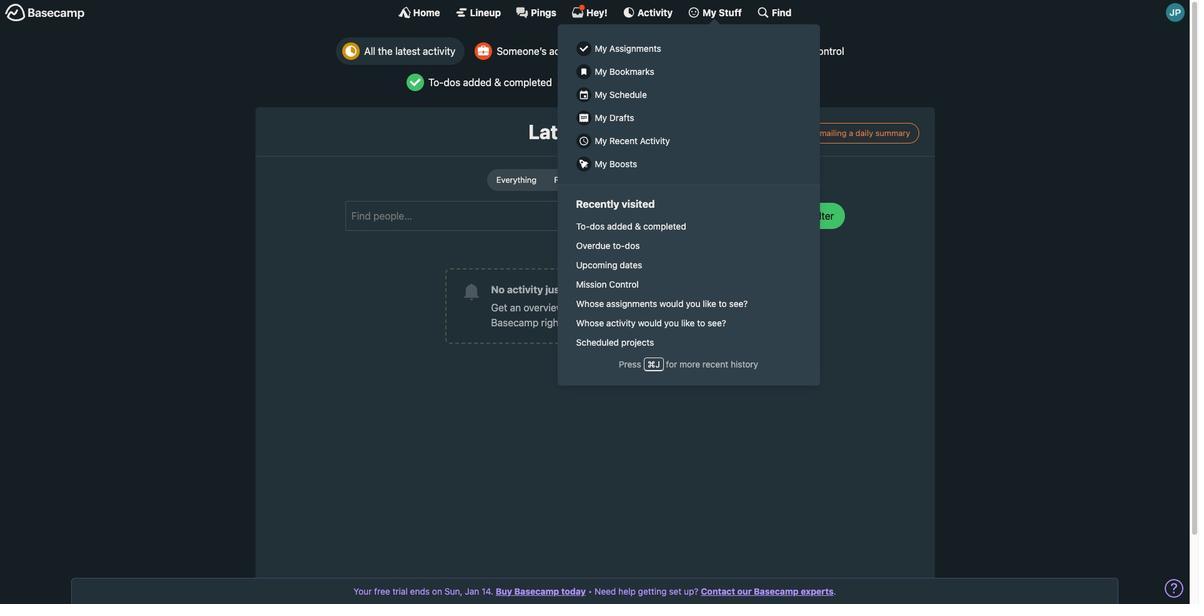 Task type: describe. For each thing, give the bounding box(es) containing it.
my boosts
[[595, 159, 638, 169]]

& inside recently visited pages element
[[635, 221, 641, 232]]

an
[[510, 302, 521, 314]]

everything
[[497, 175, 537, 185]]

my stuff element
[[570, 37, 808, 176]]

1 vertical spatial overdue to-dos link
[[570, 236, 808, 256]]

latest
[[396, 46, 420, 57]]

0 vertical spatial to-
[[635, 77, 648, 88]]

whose activity would you like to see? link
[[570, 314, 808, 333]]

boosts
[[610, 159, 638, 169]]

here.
[[565, 317, 588, 329]]

assignment image
[[602, 42, 619, 60]]

projects inside recently visited pages element
[[622, 338, 655, 348]]

j
[[656, 359, 661, 370]]

my recent activity
[[595, 136, 670, 146]]

filter button
[[801, 203, 845, 229]]

get
[[492, 302, 508, 314]]

summary
[[876, 128, 911, 138]]

dos down someone's assignments link
[[648, 77, 665, 88]]

scheduled
[[577, 338, 619, 348]]

today
[[562, 587, 586, 597]]

activity for whose activity would you like to see?
[[607, 318, 636, 329]]

upcoming dates link
[[570, 256, 808, 275]]

free
[[374, 587, 390, 597]]

my for my stuff
[[703, 7, 717, 18]]

recently
[[577, 198, 620, 210]]

to- inside recently visited pages element
[[613, 241, 625, 251]]

my assignments
[[595, 43, 662, 54]]

1 horizontal spatial control
[[812, 46, 845, 57]]

schedule
[[610, 89, 647, 100]]

contact our basecamp experts link
[[701, 587, 834, 597]]

across
[[661, 302, 691, 314]]

jan
[[465, 587, 480, 597]]

what's
[[579, 302, 608, 314]]

all the latest activity link
[[336, 37, 465, 65]]

no
[[492, 284, 505, 296]]

someone's activity
[[497, 46, 582, 57]]

lineup link
[[455, 6, 501, 19]]

contact
[[701, 587, 736, 597]]

get an overview of what's happening across basecamp right here.
[[492, 302, 691, 329]]

recent
[[610, 136, 638, 146]]

home link
[[398, 6, 440, 19]]

buy basecamp today link
[[496, 587, 586, 597]]

hey!
[[587, 7, 608, 18]]

someone's for someone's assignments
[[624, 46, 674, 57]]

my for my recent activity
[[595, 136, 608, 146]]

reports image
[[572, 74, 589, 91]]

james peterson image
[[1167, 3, 1186, 22]]

latest
[[529, 120, 587, 144]]

whose assignments would you like to see? link
[[570, 294, 808, 314]]

schedule image
[[685, 74, 702, 91]]

todo image
[[407, 74, 424, 91]]

my for my bookmarks
[[595, 66, 608, 77]]

for
[[666, 359, 678, 370]]

just
[[546, 284, 564, 296]]

basecamp inside get an overview of what's happening across basecamp right here.
[[492, 317, 539, 329]]

dos up the dates
[[625, 241, 640, 251]]

assignments for someone's
[[676, 46, 733, 57]]

•
[[589, 587, 593, 597]]

visited
[[622, 198, 655, 210]]

switch accounts image
[[5, 3, 85, 22]]

dos right "todo" image
[[444, 77, 461, 88]]

0 vertical spatial completed
[[504, 77, 552, 88]]

on
[[432, 587, 443, 597]]

activity for someone's activity
[[550, 46, 582, 57]]

my for my drafts
[[595, 112, 608, 123]]

upcoming dates
[[577, 260, 643, 271]]

control inside recently visited pages element
[[610, 279, 639, 290]]

would for assignments
[[660, 299, 684, 309]]

yet
[[566, 284, 582, 296]]

recently visited
[[577, 198, 655, 210]]

getting
[[638, 587, 667, 597]]

press
[[619, 359, 642, 370]]

recently visited pages element
[[570, 217, 808, 353]]

latest activity
[[529, 120, 662, 144]]

assignments for whose
[[607, 299, 658, 309]]

my drafts
[[595, 112, 635, 123]]

to for whose activity would you like to see?
[[698, 318, 706, 329]]

0 vertical spatial to-dos added & completed
[[429, 77, 552, 88]]

someone's assignments link
[[595, 37, 743, 65]]

0 vertical spatial &
[[495, 77, 502, 88]]

upcoming
[[577, 260, 618, 271]]

overview
[[524, 302, 564, 314]]

by
[[576, 175, 585, 185]]

help
[[619, 587, 636, 597]]

pings button
[[516, 6, 557, 19]]

stuff
[[719, 7, 742, 18]]

whose for whose assignments would you like to see?
[[577, 299, 604, 309]]

to-dos added & completed inside recently visited pages element
[[577, 221, 687, 232]]

our
[[738, 587, 752, 597]]

⌘ j for more recent history
[[648, 359, 759, 370]]

mission control inside recently visited pages element
[[577, 279, 639, 290]]

1 horizontal spatial mission control
[[775, 46, 845, 57]]

a
[[849, 128, 854, 138]]

trial
[[393, 587, 408, 597]]

happening
[[611, 302, 659, 314]]

my bookmarks
[[595, 66, 655, 77]]

whose activity would you like to see?
[[577, 318, 727, 329]]

pings
[[531, 7, 557, 18]]

set
[[669, 587, 682, 597]]

hey! button
[[572, 4, 608, 19]]

activity inside 'link'
[[423, 46, 456, 57]]

0 vertical spatial overdue
[[594, 77, 632, 88]]

experts
[[801, 587, 834, 597]]

more
[[680, 359, 701, 370]]

activity report image
[[343, 42, 360, 60]]

recent
[[703, 359, 729, 370]]

find button
[[757, 6, 792, 19]]

activity inside my stuff element
[[640, 136, 670, 146]]

my schedule link
[[570, 83, 808, 106]]



Task type: vqa. For each thing, say whether or not it's contained in the screenshot.
SOMEONE'S ASSIGNMENTS
yes



Task type: locate. For each thing, give the bounding box(es) containing it.
overdue to-dos up "upcoming dates"
[[577, 241, 640, 251]]

1 vertical spatial control
[[610, 279, 639, 290]]

my left stuff
[[703, 7, 717, 18]]

activity for no activity just yet
[[507, 284, 543, 296]]

your
[[354, 587, 372, 597]]

1 horizontal spatial completed
[[644, 221, 687, 232]]

assignments up my bookmarks link in the top of the page
[[676, 46, 733, 57]]

my right reports icon
[[595, 89, 608, 100]]

filter activity group
[[487, 170, 703, 191]]

1 horizontal spatial like
[[703, 299, 717, 309]]

activity up reports icon
[[550, 46, 582, 57]]

None submit
[[627, 171, 702, 190]]

mission control image
[[753, 42, 770, 60]]

no activity just yet
[[492, 284, 582, 296]]

would up 'whose activity would you like to see?' link
[[660, 299, 684, 309]]

my
[[703, 7, 717, 18], [595, 43, 608, 54], [595, 66, 608, 77], [595, 89, 608, 100], [595, 112, 608, 123], [595, 136, 608, 146], [595, 159, 608, 169]]

1 vertical spatial completed
[[644, 221, 687, 232]]

you down across
[[665, 318, 679, 329]]

someone's for someone's activity
[[497, 46, 547, 57]]

my for my assignments
[[595, 43, 608, 54]]

1 horizontal spatial see?
[[730, 299, 748, 309]]

bookmarks
[[610, 66, 655, 77]]

buy
[[496, 587, 513, 597]]

mission right mission control image
[[775, 46, 809, 57]]

overdue to-dos link down assignment icon
[[565, 69, 675, 96]]

mission control link up across
[[570, 275, 808, 294]]

see? up 'whose activity would you like to see?' link
[[730, 299, 748, 309]]

0 vertical spatial filter
[[554, 175, 574, 185]]

scheduled projects
[[577, 338, 655, 348]]

activity link
[[623, 6, 673, 19]]

my drafts link
[[570, 106, 808, 129]]

my left recent
[[595, 136, 608, 146]]

0 vertical spatial overdue to-dos link
[[565, 69, 675, 96]]

projects inside submit
[[587, 175, 618, 185]]

filter inside filter by projects submit
[[554, 175, 574, 185]]

0 horizontal spatial added
[[463, 77, 492, 88]]

filter for filter
[[812, 211, 835, 222]]

overdue up the upcoming
[[577, 241, 611, 251]]

projects down my boosts
[[587, 175, 618, 185]]

main element
[[0, 0, 1191, 386]]

to up 'whose activity would you like to see?' link
[[719, 299, 727, 309]]

up?
[[684, 587, 699, 597]]

whose
[[577, 299, 604, 309], [577, 318, 604, 329]]

my stuff button
[[688, 6, 742, 19]]

my for my boosts
[[595, 159, 608, 169]]

my stuff
[[703, 7, 742, 18]]

overdue to-dos link up whose assignments would you like to see? link
[[570, 236, 808, 256]]

1 horizontal spatial mission
[[775, 46, 809, 57]]

& down someone's activity link
[[495, 77, 502, 88]]

need
[[595, 587, 616, 597]]

1 horizontal spatial to
[[719, 299, 727, 309]]

emailing a daily summary button
[[797, 123, 920, 143]]

1 vertical spatial like
[[682, 318, 695, 329]]

0 horizontal spatial you
[[665, 318, 679, 329]]

Filter by projects submit
[[546, 171, 626, 190]]

0 vertical spatial overdue to-dos
[[594, 77, 665, 88]]

mission control down "upcoming dates"
[[577, 279, 639, 290]]

0 horizontal spatial see?
[[708, 318, 727, 329]]

whose down "what's"
[[577, 318, 604, 329]]

see? for whose assignments would you like to see?
[[730, 299, 748, 309]]

2 whose from the top
[[577, 318, 604, 329]]

overdue to-dos inside recently visited pages element
[[577, 241, 640, 251]]

my inside popup button
[[703, 7, 717, 18]]

like down whose assignments would you like to see? link
[[682, 318, 695, 329]]

added inside recently visited pages element
[[607, 221, 633, 232]]

mission control
[[775, 46, 845, 57], [577, 279, 639, 290]]

overdue to-dos up the schedule
[[594, 77, 665, 88]]

2 someone's from the left
[[624, 46, 674, 57]]

the
[[378, 46, 393, 57]]

sun,
[[445, 587, 463, 597]]

overdue to-dos
[[594, 77, 665, 88], [577, 241, 640, 251]]

history
[[731, 359, 759, 370]]

1 vertical spatial would
[[638, 318, 662, 329]]

0 vertical spatial mission control link
[[746, 37, 854, 65]]

1 horizontal spatial someone's
[[624, 46, 674, 57]]

0 vertical spatial to-dos added & completed link
[[400, 69, 562, 96]]

to-
[[429, 77, 444, 88], [577, 221, 590, 232]]

filter
[[554, 175, 574, 185], [812, 211, 835, 222]]

overdue up my schedule
[[594, 77, 632, 88]]

0 vertical spatial to-
[[429, 77, 444, 88]]

someone's up the 'bookmarks'
[[624, 46, 674, 57]]

0 vertical spatial mission control
[[775, 46, 845, 57]]

1 vertical spatial projects
[[622, 338, 655, 348]]

& down visited
[[635, 221, 641, 232]]

would down happening
[[638, 318, 662, 329]]

like for whose activity would you like to see?
[[682, 318, 695, 329]]

0 vertical spatial added
[[463, 77, 492, 88]]

someone's
[[497, 46, 547, 57], [624, 46, 674, 57]]

mission inside recently visited pages element
[[577, 279, 607, 290]]

1 vertical spatial to-
[[613, 241, 625, 251]]

0 vertical spatial to
[[719, 299, 727, 309]]

dos down recently
[[590, 221, 605, 232]]

to-dos added & completed down visited
[[577, 221, 687, 232]]

1 horizontal spatial filter
[[812, 211, 835, 222]]

overdue to-dos link
[[565, 69, 675, 96], [570, 236, 808, 256]]

whose right of
[[577, 299, 604, 309]]

1 vertical spatial overdue to-dos
[[577, 241, 640, 251]]

see? up the scheduled projects link on the bottom
[[708, 318, 727, 329]]

to
[[719, 299, 727, 309], [698, 318, 706, 329]]

to-dos added & completed link down person report image
[[400, 69, 562, 96]]

1 horizontal spatial to-
[[577, 221, 590, 232]]

projects up press
[[622, 338, 655, 348]]

right
[[542, 317, 562, 329]]

like for whose assignments would you like to see?
[[703, 299, 717, 309]]

scheduled projects link
[[570, 333, 808, 353]]

0 horizontal spatial to-dos added & completed link
[[400, 69, 562, 96]]

1 vertical spatial &
[[635, 221, 641, 232]]

Type the names of people whose activity you'd like to see text field
[[351, 207, 766, 226]]

basecamp right our
[[754, 587, 799, 597]]

1 horizontal spatial assignments
[[676, 46, 733, 57]]

your free trial ends on sun, jan 14. buy basecamp today • need help getting set up? contact our basecamp experts .
[[354, 587, 837, 597]]

0 horizontal spatial to-
[[613, 241, 625, 251]]

Everything submit
[[489, 171, 545, 190]]

0 horizontal spatial to-dos added & completed
[[429, 77, 552, 88]]

you up 'whose activity would you like to see?' link
[[686, 299, 701, 309]]

activity inside recently visited pages element
[[607, 318, 636, 329]]

like up 'whose activity would you like to see?' link
[[703, 299, 717, 309]]

1 vertical spatial to-dos added & completed
[[577, 221, 687, 232]]

completed down someone's activity link
[[504, 77, 552, 88]]

filter by projects
[[554, 175, 618, 185]]

activity right the latest
[[423, 46, 456, 57]]

my up filter activity group
[[595, 159, 608, 169]]

would
[[660, 299, 684, 309], [638, 318, 662, 329]]

assignments inside recently visited pages element
[[607, 299, 658, 309]]

whose assignments would you like to see?
[[577, 299, 748, 309]]

drafts
[[610, 112, 635, 123]]

overdue inside recently visited pages element
[[577, 241, 611, 251]]

mission control link for ⌘
[[570, 275, 808, 294]]

1 horizontal spatial added
[[607, 221, 633, 232]]

filter for filter by projects
[[554, 175, 574, 185]]

1 vertical spatial you
[[665, 318, 679, 329]]

1 vertical spatial whose
[[577, 318, 604, 329]]

someone's activity link
[[469, 37, 592, 65]]

you for activity
[[665, 318, 679, 329]]

1 horizontal spatial to-
[[635, 77, 648, 88]]

to down whose assignments would you like to see? link
[[698, 318, 706, 329]]

1 horizontal spatial &
[[635, 221, 641, 232]]

mission control link for latest activity
[[746, 37, 854, 65]]

0 vertical spatial projects
[[587, 175, 618, 185]]

0 horizontal spatial to
[[698, 318, 706, 329]]

assignments
[[610, 43, 662, 54]]

1 horizontal spatial projects
[[622, 338, 655, 348]]

activity up 'scheduled projects'
[[607, 318, 636, 329]]

0 vertical spatial whose
[[577, 299, 604, 309]]

my schedule
[[595, 89, 647, 100]]

activity
[[423, 46, 456, 57], [550, 46, 582, 57], [507, 284, 543, 296], [607, 318, 636, 329]]

1 vertical spatial to-dos added & completed link
[[570, 217, 808, 236]]

emailing
[[815, 128, 847, 138]]

1 horizontal spatial to-dos added & completed
[[577, 221, 687, 232]]

my bookmarks link
[[570, 60, 808, 83]]

0 vertical spatial mission
[[775, 46, 809, 57]]

1 vertical spatial mission
[[577, 279, 607, 290]]

basecamp
[[492, 317, 539, 329], [515, 587, 560, 597], [754, 587, 799, 597]]

0 horizontal spatial mission
[[577, 279, 607, 290]]

1 vertical spatial see?
[[708, 318, 727, 329]]

activity up an
[[507, 284, 543, 296]]

1 vertical spatial mission control link
[[570, 275, 808, 294]]

to-dos added & completed down person report image
[[429, 77, 552, 88]]

daily
[[856, 128, 874, 138]]

0 vertical spatial see?
[[730, 299, 748, 309]]

0 vertical spatial like
[[703, 299, 717, 309]]

to for whose assignments would you like to see?
[[719, 299, 727, 309]]

0 horizontal spatial assignments
[[607, 299, 658, 309]]

see?
[[730, 299, 748, 309], [708, 318, 727, 329]]

to- down recently
[[577, 221, 590, 232]]

0 vertical spatial control
[[812, 46, 845, 57]]

⌘
[[648, 359, 656, 370]]

mission down the upcoming
[[577, 279, 607, 290]]

person report image
[[475, 42, 493, 60]]

you for assignments
[[686, 299, 701, 309]]

0 horizontal spatial mission control
[[577, 279, 639, 290]]

basecamp right buy at the bottom of page
[[515, 587, 560, 597]]

0 horizontal spatial to-
[[429, 77, 444, 88]]

1 vertical spatial overdue
[[577, 241, 611, 251]]

to- inside recently visited pages element
[[577, 221, 590, 232]]

1 horizontal spatial to-dos added & completed link
[[570, 217, 808, 236]]

ends
[[410, 587, 430, 597]]

assignments up whose activity would you like to see?
[[607, 299, 658, 309]]

completed down visited
[[644, 221, 687, 232]]

1 vertical spatial assignments
[[607, 299, 658, 309]]

to- up the schedule
[[635, 77, 648, 88]]

0 horizontal spatial filter
[[554, 175, 574, 185]]

someone's assignments
[[624, 46, 733, 57]]

overdue
[[594, 77, 632, 88], [577, 241, 611, 251]]

.
[[834, 587, 837, 597]]

dos
[[444, 77, 461, 88], [648, 77, 665, 88], [590, 221, 605, 232], [625, 241, 640, 251]]

added down recently visited at the top
[[607, 221, 633, 232]]

0 horizontal spatial someone's
[[497, 46, 547, 57]]

mission control down the find
[[775, 46, 845, 57]]

all the latest activity
[[364, 46, 456, 57]]

see? for whose activity would you like to see?
[[708, 318, 727, 329]]

emailing a daily summary
[[815, 128, 911, 138]]

my up my bookmarks
[[595, 43, 608, 54]]

0 vertical spatial you
[[686, 299, 701, 309]]

whose for whose activity would you like to see?
[[577, 318, 604, 329]]

assignments
[[676, 46, 733, 57], [607, 299, 658, 309]]

1 someone's from the left
[[497, 46, 547, 57]]

lineup
[[470, 7, 501, 18]]

1 vertical spatial to
[[698, 318, 706, 329]]

0 horizontal spatial like
[[682, 318, 695, 329]]

to- up "upcoming dates"
[[613, 241, 625, 251]]

all
[[364, 46, 376, 57]]

1 horizontal spatial you
[[686, 299, 701, 309]]

1 whose from the top
[[577, 299, 604, 309]]

dates
[[620, 260, 643, 271]]

my boosts link
[[570, 152, 808, 176]]

my left drafts
[[595, 112, 608, 123]]

to-dos added & completed link up upcoming dates link on the top of page
[[570, 217, 808, 236]]

0 horizontal spatial &
[[495, 77, 502, 88]]

completed inside recently visited pages element
[[644, 221, 687, 232]]

my recent activity link
[[570, 129, 808, 152]]

1 vertical spatial filter
[[812, 211, 835, 222]]

1 vertical spatial added
[[607, 221, 633, 232]]

someone's right person report image
[[497, 46, 547, 57]]

0 horizontal spatial control
[[610, 279, 639, 290]]

my assignments link
[[570, 37, 808, 60]]

0 vertical spatial assignments
[[676, 46, 733, 57]]

filter inside filter button
[[812, 211, 835, 222]]

14.
[[482, 587, 494, 597]]

1 vertical spatial mission control
[[577, 279, 639, 290]]

0 horizontal spatial completed
[[504, 77, 552, 88]]

added down person report image
[[463, 77, 492, 88]]

0 vertical spatial would
[[660, 299, 684, 309]]

1 vertical spatial to-
[[577, 221, 590, 232]]

mission control link down the find
[[746, 37, 854, 65]]

0 horizontal spatial projects
[[587, 175, 618, 185]]

to- right "todo" image
[[429, 77, 444, 88]]

basecamp down an
[[492, 317, 539, 329]]

would for activity
[[638, 318, 662, 329]]

my down assignment icon
[[595, 66, 608, 77]]

my for my schedule
[[595, 89, 608, 100]]



